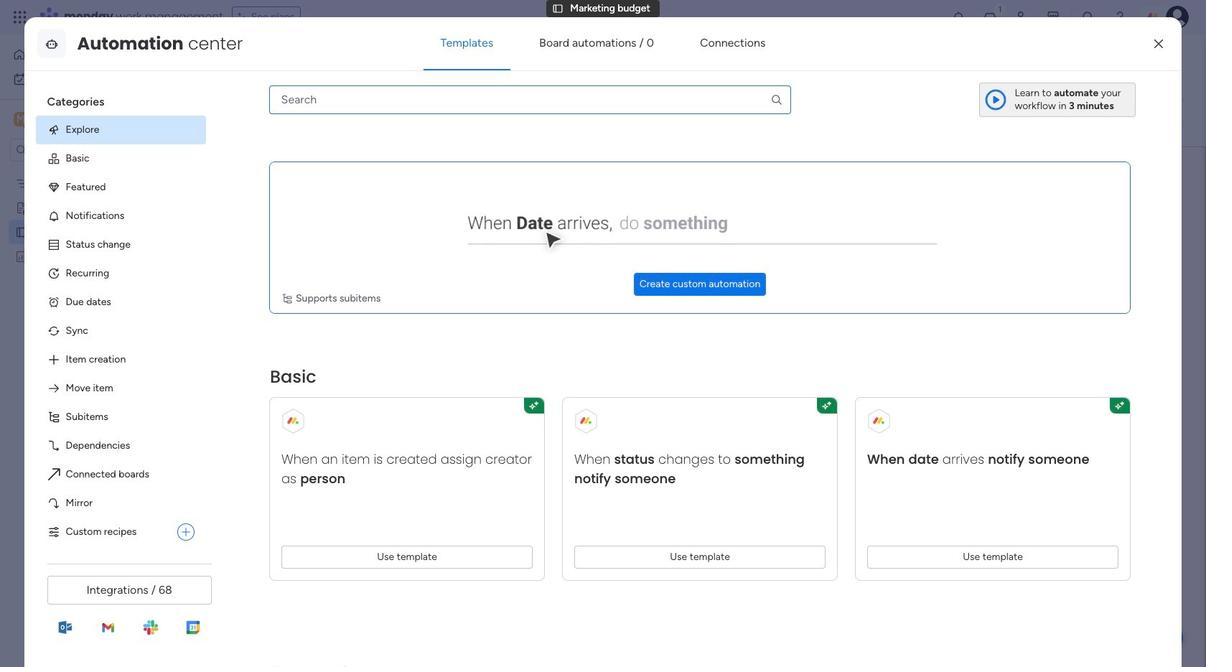 Task type: describe. For each thing, give the bounding box(es) containing it.
name text field
[[507, 297, 888, 325]]

search everything image
[[1081, 10, 1096, 24]]

update feed image
[[983, 10, 997, 24]]

monday marketplace image
[[1046, 10, 1061, 24]]

help image
[[1113, 10, 1127, 24]]

public board image
[[15, 225, 29, 238]]

workspace image
[[14, 111, 28, 127]]

public dashboard image
[[15, 249, 29, 263]]

see plans image
[[238, 9, 251, 25]]

notifications image
[[951, 10, 966, 24]]

private board image
[[15, 200, 29, 214]]

workspace selection element
[[14, 111, 120, 129]]

search image
[[770, 93, 783, 106]]

collapse image
[[1170, 118, 1182, 129]]

workforms logo image
[[355, 112, 436, 135]]

kendall parks image
[[1166, 6, 1189, 29]]

1 group from the top
[[507, 259, 888, 343]]



Task type: vqa. For each thing, say whether or not it's contained in the screenshot.
v2 ellipsis image
no



Task type: locate. For each thing, give the bounding box(es) containing it.
None search field
[[269, 85, 791, 114]]

select product image
[[13, 10, 27, 24]]

heading
[[36, 82, 206, 116]]

list box
[[36, 82, 217, 546], [0, 168, 183, 462]]

Search in workspace field
[[30, 142, 120, 158]]

group
[[507, 259, 888, 343], [507, 426, 888, 503]]

form form
[[190, 147, 1205, 667]]

2 group from the top
[[507, 426, 888, 503]]

invite members image
[[1015, 10, 1029, 24]]

1 vertical spatial group
[[507, 426, 888, 503]]

Choose a date date field
[[507, 463, 888, 490]]

tab
[[421, 76, 444, 99]]

tab list
[[218, 76, 1185, 100]]

0 vertical spatial group
[[507, 259, 888, 343]]

option
[[9, 43, 174, 66], [9, 68, 174, 90], [0, 170, 183, 173], [36, 518, 171, 546]]

1 image
[[994, 1, 1007, 17]]

add view image
[[430, 82, 436, 93]]

Search for a column type search field
[[269, 85, 791, 114]]



